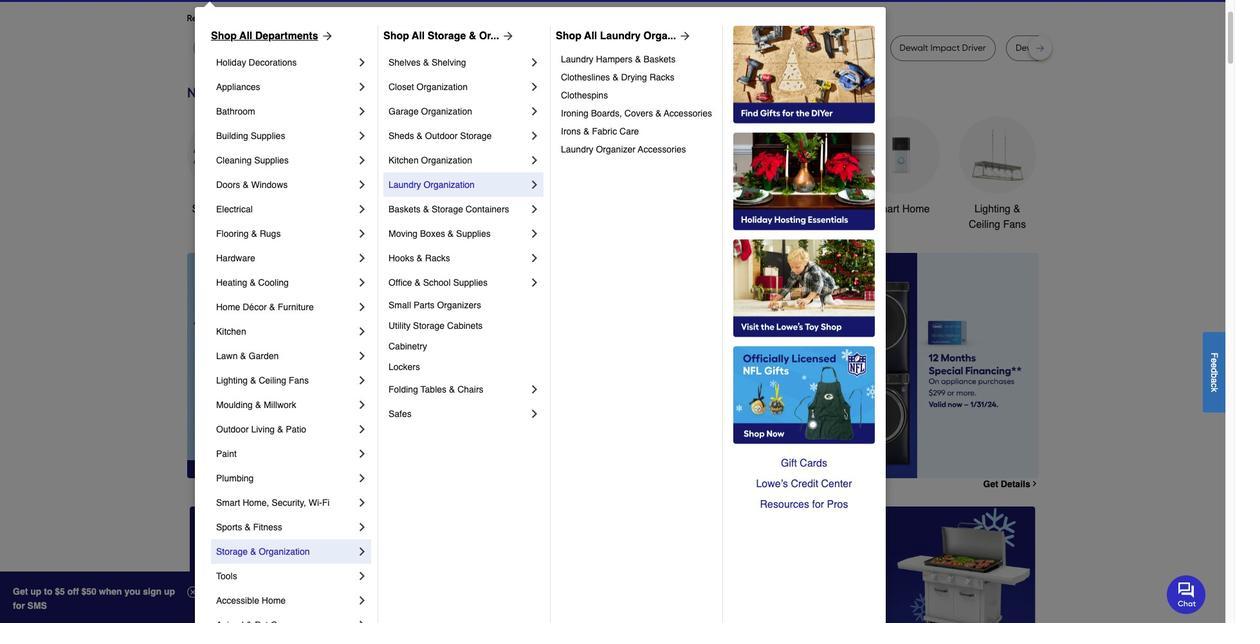 Task type: locate. For each thing, give the bounding box(es) containing it.
&
[[469, 30, 477, 42], [635, 54, 641, 64], [423, 57, 429, 68], [613, 72, 619, 82], [656, 108, 662, 118], [584, 126, 590, 136], [417, 131, 423, 141], [243, 180, 249, 190], [738, 203, 745, 215], [1014, 203, 1021, 215], [423, 204, 429, 214], [251, 228, 257, 239], [448, 228, 454, 239], [417, 253, 423, 263], [250, 277, 256, 288], [415, 277, 421, 288], [269, 302, 275, 312], [240, 351, 246, 361], [250, 375, 256, 386], [449, 384, 455, 395], [255, 400, 261, 410], [277, 424, 283, 434], [245, 522, 251, 532], [250, 546, 256, 557]]

accessories inside 'link'
[[638, 144, 686, 154]]

0 vertical spatial outdoor
[[425, 131, 458, 141]]

1 vertical spatial decorations
[[488, 219, 543, 230]]

up right sign
[[164, 586, 175, 597]]

all down recommended searches for you
[[240, 30, 253, 42]]

all
[[240, 30, 253, 42], [412, 30, 425, 42], [585, 30, 598, 42], [219, 203, 230, 215]]

1 shop from the left
[[211, 30, 237, 42]]

1 horizontal spatial arrow right image
[[499, 30, 515, 42]]

1 horizontal spatial set
[[641, 42, 654, 53]]

shop all storage & or...
[[384, 30, 499, 42]]

$5
[[55, 586, 65, 597]]

chevron right image for storage & organization
[[356, 545, 369, 558]]

3 impact from the left
[[931, 42, 960, 53]]

chevron right image for baskets & storage containers
[[528, 203, 541, 216]]

get inside get up to $5 off $50 when you sign up for sms
[[13, 586, 28, 597]]

bathroom link
[[216, 99, 356, 124], [766, 116, 844, 217]]

1 bit from the left
[[387, 42, 397, 53]]

shop down recommended
[[211, 30, 237, 42]]

3 bit from the left
[[571, 42, 581, 53]]

smart for smart home
[[873, 203, 900, 215]]

chevron right image for sheds & outdoor storage
[[528, 129, 541, 142]]

b
[[1210, 373, 1220, 378]]

organization inside storage & organization link
[[259, 546, 310, 557]]

chevron right image for building supplies
[[356, 129, 369, 142]]

1 horizontal spatial racks
[[650, 72, 675, 82]]

tools up equipment
[[711, 203, 735, 215]]

4 dewalt from the left
[[427, 42, 455, 53]]

chevron right image for appliances
[[356, 80, 369, 93]]

shop up impact driver bit
[[556, 30, 582, 42]]

parts
[[414, 300, 435, 310]]

0 horizontal spatial baskets
[[389, 204, 421, 214]]

bathroom
[[216, 106, 255, 117], [783, 203, 827, 215]]

drill
[[369, 42, 385, 53], [611, 42, 626, 53], [770, 42, 785, 53], [1047, 42, 1062, 53]]

0 vertical spatial ceiling
[[969, 219, 1001, 230]]

0 vertical spatial fans
[[1004, 219, 1027, 230]]

hardware link
[[216, 246, 356, 270]]

racks right drying
[[650, 72, 675, 82]]

home inside "link"
[[903, 203, 930, 215]]

0 horizontal spatial bathroom
[[216, 106, 255, 117]]

moulding
[[216, 400, 253, 410]]

0 vertical spatial bathroom
[[216, 106, 255, 117]]

0 horizontal spatial fans
[[289, 375, 309, 386]]

arrow right image for shop all laundry orga...
[[676, 30, 692, 42]]

1 horizontal spatial get
[[984, 479, 999, 489]]

clothespins
[[561, 90, 608, 100]]

all for departments
[[240, 30, 253, 42]]

laundry
[[600, 30, 641, 42], [561, 54, 594, 64], [561, 144, 594, 154], [389, 180, 421, 190]]

0 vertical spatial kitchen
[[389, 155, 419, 165]]

None search field
[[480, 0, 831, 3]]

1 up from the left
[[30, 586, 41, 597]]

1 horizontal spatial bathroom
[[783, 203, 827, 215]]

0 horizontal spatial for
[[13, 601, 25, 611]]

1 vertical spatial fans
[[289, 375, 309, 386]]

cleaning supplies
[[216, 155, 289, 165]]

organization inside garage organization 'link'
[[421, 106, 472, 117]]

closet
[[389, 82, 414, 92]]

arrow right image up laundry hampers & baskets link
[[676, 30, 692, 42]]

lighting & ceiling fans link
[[959, 116, 1037, 232], [216, 368, 356, 393]]

1 vertical spatial home
[[216, 302, 240, 312]]

0 horizontal spatial outdoor
[[216, 424, 249, 434]]

1 horizontal spatial home
[[262, 595, 286, 606]]

0 vertical spatial lighting & ceiling fans link
[[959, 116, 1037, 232]]

bit for impact driver bit
[[571, 42, 581, 53]]

organization inside laundry organization "link"
[[424, 180, 475, 190]]

organization inside kitchen organization link
[[421, 155, 472, 165]]

chevron right image for closet organization
[[528, 80, 541, 93]]

1 horizontal spatial fans
[[1004, 219, 1027, 230]]

tools up accessible
[[216, 571, 237, 581]]

laundry inside "link"
[[389, 180, 421, 190]]

supplies up windows
[[254, 155, 289, 165]]

1 driver from the left
[[545, 42, 569, 53]]

lighting & ceiling fans
[[969, 203, 1027, 230], [216, 375, 309, 386]]

1 horizontal spatial impact
[[815, 42, 844, 53]]

supplies
[[251, 131, 285, 141], [254, 155, 289, 165], [456, 228, 491, 239], [453, 277, 488, 288]]

2 horizontal spatial impact
[[931, 42, 960, 53]]

laundry for organization
[[389, 180, 421, 190]]

dewalt for dewalt impact driver
[[900, 42, 929, 53]]

1 horizontal spatial for
[[291, 13, 302, 24]]

2 horizontal spatial shop
[[556, 30, 582, 42]]

you
[[125, 586, 141, 597]]

small parts organizers
[[389, 300, 481, 310]]

baskets down orga...
[[644, 54, 676, 64]]

shop for shop all storage & or...
[[384, 30, 409, 42]]

0 vertical spatial decorations
[[249, 57, 297, 68]]

chevron right image for heating & cooling
[[356, 276, 369, 289]]

1 impact from the left
[[513, 42, 542, 53]]

0 horizontal spatial get
[[13, 586, 28, 597]]

get for get up to $5 off $50 when you sign up for sms
[[13, 586, 28, 597]]

arrow right image inside shop all departments link
[[318, 30, 334, 42]]

1 vertical spatial ceiling
[[259, 375, 286, 386]]

kitchen link
[[216, 319, 356, 344]]

0 vertical spatial lighting & ceiling fans
[[969, 203, 1027, 230]]

2 horizontal spatial tools
[[711, 203, 735, 215]]

1 dewalt from the left
[[203, 42, 232, 53]]

for left sms on the left of page
[[13, 601, 25, 611]]

dewalt for dewalt drill
[[739, 42, 768, 53]]

2 set from the left
[[641, 42, 654, 53]]

for left you
[[291, 13, 302, 24]]

organization
[[417, 82, 468, 92], [421, 106, 472, 117], [421, 155, 472, 165], [424, 180, 475, 190], [259, 546, 310, 557]]

for left the pros
[[813, 499, 825, 510]]

0 horizontal spatial decorations
[[249, 57, 297, 68]]

arrow right image right dewalt bit set
[[499, 30, 515, 42]]

& inside outdoor tools & equipment
[[738, 203, 745, 215]]

moulding & millwork link
[[216, 393, 356, 417]]

1 horizontal spatial tools link
[[380, 116, 457, 217]]

1 horizontal spatial baskets
[[644, 54, 676, 64]]

2 horizontal spatial outdoor
[[672, 203, 709, 215]]

3 shop from the left
[[556, 30, 582, 42]]

outdoor down the moulding
[[216, 424, 249, 434]]

1 horizontal spatial up
[[164, 586, 175, 597]]

utility
[[389, 321, 411, 331]]

closet organization link
[[389, 75, 528, 99]]

outdoor up equipment
[[672, 203, 709, 215]]

accessories right covers
[[664, 108, 713, 118]]

decorations down christmas
[[488, 219, 543, 230]]

chevron right image for holiday decorations
[[356, 56, 369, 69]]

smart home
[[873, 203, 930, 215]]

f e e d b a c k
[[1210, 352, 1220, 392]]

all right the shop
[[219, 203, 230, 215]]

1 horizontal spatial shop
[[384, 30, 409, 42]]

patio
[[286, 424, 306, 434]]

laundry down irons
[[561, 144, 594, 154]]

organization up baskets & storage containers
[[424, 180, 475, 190]]

chevron right image for tools
[[356, 570, 369, 583]]

christmas decorations
[[488, 203, 543, 230]]

2 vertical spatial outdoor
[[216, 424, 249, 434]]

chevron right image for folding tables & chairs
[[528, 383, 541, 396]]

3 drill from the left
[[770, 42, 785, 53]]

all inside 'link'
[[412, 30, 425, 42]]

arrow right image
[[318, 30, 334, 42], [499, 30, 515, 42], [676, 30, 692, 42]]

clotheslines & drying racks
[[561, 72, 675, 82]]

storage & organization link
[[216, 539, 356, 564]]

chevron right image for moving boxes & supplies
[[528, 227, 541, 240]]

departments
[[255, 30, 318, 42]]

2 e from the top
[[1210, 363, 1220, 368]]

1 horizontal spatial bathroom link
[[766, 116, 844, 217]]

1 horizontal spatial decorations
[[488, 219, 543, 230]]

1 horizontal spatial kitchen
[[389, 155, 419, 165]]

outdoor living & patio link
[[216, 417, 356, 442]]

organization down sports & fitness "link"
[[259, 546, 310, 557]]

1 vertical spatial get
[[13, 586, 28, 597]]

fitness
[[253, 522, 282, 532]]

organization up sheds & outdoor storage
[[421, 106, 472, 117]]

shop up shelves
[[384, 30, 409, 42]]

2 horizontal spatial set
[[1077, 42, 1090, 53]]

0 horizontal spatial up
[[30, 586, 41, 597]]

5 dewalt from the left
[[739, 42, 768, 53]]

all up shelves & shelving
[[412, 30, 425, 42]]

6 dewalt from the left
[[900, 42, 929, 53]]

laundry for hampers
[[561, 54, 594, 64]]

1 vertical spatial lighting
[[216, 375, 248, 386]]

c
[[1210, 383, 1220, 387]]

4 drill from the left
[[1047, 42, 1062, 53]]

driver for impact driver bit
[[545, 42, 569, 53]]

2 arrow right image from the left
[[499, 30, 515, 42]]

home
[[903, 203, 930, 215], [216, 302, 240, 312], [262, 595, 286, 606]]

closet organization
[[389, 82, 468, 92]]

1 horizontal spatial smart
[[873, 203, 900, 215]]

f e e d b a c k button
[[1204, 332, 1226, 412]]

recommended
[[187, 13, 249, 24]]

sheds & outdoor storage
[[389, 131, 492, 141]]

sms
[[27, 601, 47, 611]]

storage up dewalt bit set
[[428, 30, 466, 42]]

organization for closet organization
[[417, 82, 468, 92]]

1 vertical spatial kitchen
[[216, 326, 246, 337]]

0 horizontal spatial bathroom link
[[216, 99, 356, 124]]

arrow right image down you
[[318, 30, 334, 42]]

2 dewalt from the left
[[261, 42, 290, 53]]

shop all deals
[[192, 203, 259, 215]]

chevron right image for cleaning supplies
[[356, 154, 369, 167]]

laundry up drill bit set
[[600, 30, 641, 42]]

outdoor for outdoor living & patio
[[216, 424, 249, 434]]

1 vertical spatial for
[[813, 499, 825, 510]]

kitchen
[[389, 155, 419, 165], [216, 326, 246, 337]]

ironing boards, covers & accessories link
[[561, 104, 714, 122]]

2 horizontal spatial home
[[903, 203, 930, 215]]

0 horizontal spatial tools link
[[216, 564, 356, 588]]

2 driver from the left
[[846, 42, 871, 53]]

0 vertical spatial smart
[[873, 203, 900, 215]]

storage down parts
[[413, 321, 445, 331]]

shop inside 'link'
[[384, 30, 409, 42]]

covers
[[625, 108, 653, 118]]

garage organization
[[389, 106, 472, 117]]

0 horizontal spatial arrow right image
[[318, 30, 334, 42]]

kitchen up the lawn
[[216, 326, 246, 337]]

chevron right image for bathroom
[[356, 105, 369, 118]]

2 shop from the left
[[384, 30, 409, 42]]

2 horizontal spatial for
[[813, 499, 825, 510]]

scroll to item #5 image
[[788, 455, 819, 460]]

1 vertical spatial bathroom
[[783, 203, 827, 215]]

0 horizontal spatial shop
[[211, 30, 237, 42]]

1 vertical spatial lighting & ceiling fans
[[216, 375, 309, 386]]

all down recommended searches for you heading
[[585, 30, 598, 42]]

2 horizontal spatial driver
[[963, 42, 987, 53]]

chevron right image
[[356, 56, 369, 69], [528, 56, 541, 69], [356, 80, 369, 93], [356, 105, 369, 118], [356, 129, 369, 142], [356, 203, 369, 216], [528, 203, 541, 216], [528, 227, 541, 240], [356, 276, 369, 289], [528, 276, 541, 289], [356, 325, 369, 338], [356, 350, 369, 362], [528, 383, 541, 396], [528, 407, 541, 420], [1031, 480, 1039, 488], [356, 521, 369, 534], [356, 594, 369, 607]]

1 set from the left
[[470, 42, 483, 53]]

1 vertical spatial lighting & ceiling fans link
[[216, 368, 356, 393]]

holiday decorations link
[[216, 50, 356, 75]]

organization down shelving
[[417, 82, 468, 92]]

up left to in the left of the page
[[30, 586, 41, 597]]

0 horizontal spatial ceiling
[[259, 375, 286, 386]]

set for drill bit set
[[641, 42, 654, 53]]

electrical
[[216, 204, 253, 214]]

dewalt for dewalt bit set
[[427, 42, 455, 53]]

doors & windows link
[[216, 172, 356, 197]]

1 horizontal spatial driver
[[846, 42, 871, 53]]

ironing
[[561, 108, 589, 118]]

7 dewalt from the left
[[1016, 42, 1045, 53]]

hooks & racks
[[389, 253, 450, 263]]

organizer
[[596, 144, 636, 154]]

windows
[[251, 180, 288, 190]]

arrow right image inside shop all storage & or... 'link'
[[499, 30, 515, 42]]

laundry up clotheslines
[[561, 54, 594, 64]]

chevron right image
[[528, 80, 541, 93], [528, 105, 541, 118], [528, 129, 541, 142], [356, 154, 369, 167], [528, 154, 541, 167], [356, 178, 369, 191], [528, 178, 541, 191], [356, 227, 369, 240], [356, 252, 369, 265], [528, 252, 541, 265], [356, 301, 369, 313], [356, 374, 369, 387], [356, 398, 369, 411], [356, 423, 369, 436], [356, 447, 369, 460], [356, 472, 369, 485], [356, 496, 369, 509], [356, 545, 369, 558], [356, 570, 369, 583], [356, 619, 369, 623]]

clotheslines
[[561, 72, 610, 82]]

sports & fitness
[[216, 522, 282, 532]]

find gifts for the diyer. image
[[734, 26, 875, 124]]

tool
[[292, 42, 309, 53]]

decorations for holiday
[[249, 57, 297, 68]]

0 horizontal spatial kitchen
[[216, 326, 246, 337]]

0 horizontal spatial set
[[470, 42, 483, 53]]

smart home, security, wi-fi link
[[216, 490, 356, 515]]

set for dewalt bit set
[[470, 42, 483, 53]]

equipment
[[684, 219, 733, 230]]

new deals every day during 25 days of deals image
[[187, 82, 1039, 103]]

laundry inside 'link'
[[561, 144, 594, 154]]

cleaning supplies link
[[216, 148, 356, 172]]

supplies up small parts organizers link
[[453, 277, 488, 288]]

baskets
[[644, 54, 676, 64], [389, 204, 421, 214]]

outdoor tools & equipment
[[672, 203, 745, 230]]

0 horizontal spatial smart
[[216, 498, 240, 508]]

0 vertical spatial tools link
[[380, 116, 457, 217]]

0 horizontal spatial lighting
[[216, 375, 248, 386]]

outdoor down garage organization
[[425, 131, 458, 141]]

5 bit from the left
[[1064, 42, 1075, 53]]

e up d
[[1210, 358, 1220, 363]]

shop all storage & or... link
[[384, 28, 515, 44]]

shop all laundry orga... link
[[556, 28, 692, 44]]

0 horizontal spatial lighting & ceiling fans
[[216, 375, 309, 386]]

dewalt for dewalt tool
[[261, 42, 290, 53]]

organization down sheds & outdoor storage
[[421, 155, 472, 165]]

laundry hampers & baskets link
[[561, 50, 714, 68]]

clotheslines & drying racks link
[[561, 68, 714, 86]]

tools inside outdoor tools & equipment
[[711, 203, 735, 215]]

arrow right image for shop all departments
[[318, 30, 334, 42]]

or...
[[479, 30, 499, 42]]

shop all departments link
[[211, 28, 334, 44]]

2 impact from the left
[[815, 42, 844, 53]]

kitchen down sheds
[[389, 155, 419, 165]]

0 horizontal spatial impact
[[513, 42, 542, 53]]

outdoor living & patio
[[216, 424, 306, 434]]

racks up office & school supplies on the left top
[[425, 253, 450, 263]]

get details link
[[984, 479, 1039, 489]]

driver
[[545, 42, 569, 53], [846, 42, 871, 53], [963, 42, 987, 53]]

0 horizontal spatial driver
[[545, 42, 569, 53]]

tools down laundry organization
[[407, 203, 431, 215]]

0 vertical spatial home
[[903, 203, 930, 215]]

1 arrow right image from the left
[[318, 30, 334, 42]]

shop for shop all departments
[[211, 30, 237, 42]]

visit the lowe's toy shop. image
[[734, 239, 875, 337]]

0 vertical spatial get
[[984, 479, 999, 489]]

1 vertical spatial baskets
[[389, 204, 421, 214]]

arrow right image inside shop all laundry orga... link
[[676, 30, 692, 42]]

0 vertical spatial for
[[291, 13, 302, 24]]

kitchen for kitchen
[[216, 326, 246, 337]]

2 horizontal spatial arrow right image
[[676, 30, 692, 42]]

3 dewalt from the left
[[338, 42, 367, 53]]

get left details
[[984, 479, 999, 489]]

1 horizontal spatial lighting
[[975, 203, 1011, 215]]

scroll to item #2 image
[[695, 455, 726, 460]]

organization inside closet organization link
[[417, 82, 468, 92]]

hampers
[[596, 54, 633, 64]]

2 vertical spatial home
[[262, 595, 286, 606]]

1 vertical spatial tools link
[[216, 564, 356, 588]]

drill for dewalt drill
[[770, 42, 785, 53]]

laundry down the kitchen organization
[[389, 180, 421, 190]]

chevron right image inside get details link
[[1031, 480, 1039, 488]]

organization for garage organization
[[421, 106, 472, 117]]

3 arrow right image from the left
[[676, 30, 692, 42]]

1 vertical spatial accessories
[[638, 144, 686, 154]]

lockers link
[[389, 357, 541, 377]]

1 drill from the left
[[369, 42, 385, 53]]

baskets up moving
[[389, 204, 421, 214]]

sheds & outdoor storage link
[[389, 124, 528, 148]]

0 horizontal spatial racks
[[425, 253, 450, 263]]

decorations down dewalt tool
[[249, 57, 297, 68]]

get
[[984, 479, 999, 489], [13, 586, 28, 597]]

supplies up cleaning supplies
[[251, 131, 285, 141]]

holiday decorations
[[216, 57, 297, 68]]

get up sms on the left of page
[[13, 586, 28, 597]]

0 vertical spatial baskets
[[644, 54, 676, 64]]

credit
[[791, 478, 819, 490]]

fans
[[1004, 219, 1027, 230], [289, 375, 309, 386]]

1 vertical spatial smart
[[216, 498, 240, 508]]

furniture
[[278, 302, 314, 312]]

1 vertical spatial outdoor
[[672, 203, 709, 215]]

all for laundry
[[585, 30, 598, 42]]

smart inside "link"
[[873, 203, 900, 215]]

dewalt for dewalt drill bit
[[338, 42, 367, 53]]

moving
[[389, 228, 418, 239]]

e up b at the right bottom of the page
[[1210, 363, 1220, 368]]

accessories down irons & fabric care 'link'
[[638, 144, 686, 154]]

chevron right image for garage organization
[[528, 105, 541, 118]]

smart
[[873, 203, 900, 215], [216, 498, 240, 508]]

moving boxes & supplies link
[[389, 221, 528, 246]]

0 vertical spatial lighting
[[975, 203, 1011, 215]]

d
[[1210, 368, 1220, 373]]

2 vertical spatial for
[[13, 601, 25, 611]]

outdoor inside outdoor tools & equipment
[[672, 203, 709, 215]]

shop
[[192, 203, 216, 215]]

gift cards link
[[734, 453, 875, 474]]



Task type: describe. For each thing, give the bounding box(es) containing it.
sports & fitness link
[[216, 515, 356, 539]]

laundry organization link
[[389, 172, 528, 197]]

to
[[44, 586, 52, 597]]

cabinetry link
[[389, 336, 541, 357]]

3 driver from the left
[[963, 42, 987, 53]]

irons & fabric care link
[[561, 122, 714, 140]]

1 horizontal spatial outdoor
[[425, 131, 458, 141]]

arrow right image for shop all storage & or...
[[499, 30, 515, 42]]

fabric
[[592, 126, 617, 136]]

chevron right image for lawn & garden
[[356, 350, 369, 362]]

lowe's
[[757, 478, 788, 490]]

boxes
[[420, 228, 445, 239]]

chevron right image for home décor & furniture
[[356, 301, 369, 313]]

heating
[[216, 277, 247, 288]]

dewalt for dewalt
[[203, 42, 232, 53]]

home for accessible home
[[262, 595, 286, 606]]

chevron right image for laundry organization
[[528, 178, 541, 191]]

storage inside 'link'
[[428, 30, 466, 42]]

chevron right image for smart home, security, wi-fi
[[356, 496, 369, 509]]

for inside heading
[[291, 13, 302, 24]]

home for smart home
[[903, 203, 930, 215]]

ironing boards, covers & accessories
[[561, 108, 713, 118]]

chevron right image for outdoor living & patio
[[356, 423, 369, 436]]

home décor & furniture link
[[216, 295, 356, 319]]

office & school supplies
[[389, 277, 488, 288]]

you
[[304, 13, 319, 24]]

christmas decorations link
[[477, 116, 554, 232]]

1 vertical spatial racks
[[425, 253, 450, 263]]

impact for impact driver
[[815, 42, 844, 53]]

2 drill from the left
[[611, 42, 626, 53]]

paint
[[216, 449, 237, 459]]

organization for laundry organization
[[424, 180, 475, 190]]

doors
[[216, 180, 240, 190]]

holiday
[[216, 57, 246, 68]]

impact for impact driver bit
[[513, 42, 542, 53]]

chevron right image for flooring & rugs
[[356, 227, 369, 240]]

details
[[1001, 479, 1031, 489]]

lockers
[[389, 362, 420, 372]]

chevron right image for accessible home
[[356, 594, 369, 607]]

storage up moving boxes & supplies
[[432, 204, 463, 214]]

chevron right image for sports & fitness
[[356, 521, 369, 534]]

chevron right image for plumbing
[[356, 472, 369, 485]]

1 horizontal spatial ceiling
[[969, 219, 1001, 230]]

bit for dewalt drill bit
[[387, 42, 397, 53]]

outdoor for outdoor tools & equipment
[[672, 203, 709, 215]]

smart for smart home, security, wi-fi
[[216, 498, 240, 508]]

all for storage
[[412, 30, 425, 42]]

orga...
[[644, 30, 676, 42]]

when
[[99, 586, 122, 597]]

bit for dewalt drill bit set
[[1064, 42, 1075, 53]]

millwork
[[264, 400, 296, 410]]

containers
[[466, 204, 509, 214]]

officially licensed n f l gifts. shop now. image
[[734, 346, 875, 444]]

christmas
[[492, 203, 538, 215]]

dewalt tool
[[261, 42, 309, 53]]

decorations for christmas
[[488, 219, 543, 230]]

dewalt drill
[[739, 42, 785, 53]]

chevron right image for hardware
[[356, 252, 369, 265]]

0 horizontal spatial lighting & ceiling fans link
[[216, 368, 356, 393]]

chevron right image for office & school supplies
[[528, 276, 541, 289]]

shop all deals link
[[187, 116, 264, 217]]

security,
[[272, 498, 306, 508]]

baskets & storage containers
[[389, 204, 509, 214]]

get for get details
[[984, 479, 999, 489]]

dewalt bit set
[[427, 42, 483, 53]]

chevron right image for lighting & ceiling fans
[[356, 374, 369, 387]]

2 bit from the left
[[458, 42, 468, 53]]

0 vertical spatial racks
[[650, 72, 675, 82]]

shop all departments
[[211, 30, 318, 42]]

cleaning
[[216, 155, 252, 165]]

up to 30 percent off select grills and accessories. image
[[768, 506, 1037, 623]]

kitchen for kitchen organization
[[389, 155, 419, 165]]

shelves
[[389, 57, 421, 68]]

accessible home link
[[216, 588, 356, 613]]

shop for shop all laundry orga...
[[556, 30, 582, 42]]

irons & fabric care
[[561, 126, 639, 136]]

drill for dewalt drill bit set
[[1047, 42, 1062, 53]]

1 horizontal spatial lighting & ceiling fans
[[969, 203, 1027, 230]]

f
[[1210, 352, 1220, 358]]

2 up from the left
[[164, 586, 175, 597]]

garage
[[389, 106, 419, 117]]

drill for dewalt drill bit
[[369, 42, 385, 53]]

0 horizontal spatial home
[[216, 302, 240, 312]]

& inside 'link'
[[250, 277, 256, 288]]

shop these last-minute gifts. $99 or less. quantities are limited and won't last. image
[[187, 253, 395, 478]]

& inside lighting & ceiling fans
[[1014, 203, 1021, 215]]

get details
[[984, 479, 1031, 489]]

4 bit from the left
[[628, 42, 639, 53]]

get up to $5 off $50 when you sign up for sms
[[13, 586, 175, 611]]

chevron right image for moulding & millwork
[[356, 398, 369, 411]]

get up to 2 free select tools or batteries when you buy 1 with select purchases. image
[[190, 506, 458, 623]]

up to 35 percent off select small appliances. image
[[479, 506, 747, 623]]

organization for kitchen organization
[[421, 155, 472, 165]]

sports
[[216, 522, 242, 532]]

office
[[389, 277, 412, 288]]

& inside "link"
[[245, 522, 251, 532]]

pros
[[827, 499, 849, 510]]

1 horizontal spatial lighting & ceiling fans link
[[959, 116, 1037, 232]]

smart home link
[[863, 116, 940, 217]]

décor
[[243, 302, 267, 312]]

1 e from the top
[[1210, 358, 1220, 363]]

chat invite button image
[[1168, 575, 1207, 614]]

storage up kitchen organization link
[[460, 131, 492, 141]]

fi
[[322, 498, 330, 508]]

holiday hosting essentials. image
[[734, 133, 875, 230]]

irons
[[561, 126, 581, 136]]

dewalt drill bit set
[[1016, 42, 1090, 53]]

$50
[[81, 586, 96, 597]]

cooling
[[258, 277, 289, 288]]

smart home, security, wi-fi
[[216, 498, 330, 508]]

small
[[389, 300, 411, 310]]

all for deals
[[219, 203, 230, 215]]

care
[[620, 126, 639, 136]]

sheds
[[389, 131, 414, 141]]

utility storage cabinets link
[[389, 315, 541, 336]]

garage organization link
[[389, 99, 528, 124]]

chevron right image for paint
[[356, 447, 369, 460]]

0 vertical spatial accessories
[[664, 108, 713, 118]]

shelves & shelving
[[389, 57, 466, 68]]

recommended searches for you heading
[[187, 12, 1039, 25]]

accessible
[[216, 595, 259, 606]]

shop all laundry orga...
[[556, 30, 676, 42]]

dewalt for dewalt drill bit set
[[1016, 42, 1045, 53]]

chevron right image for safes
[[528, 407, 541, 420]]

searches
[[251, 13, 289, 24]]

chevron right image for shelves & shelving
[[528, 56, 541, 69]]

storage down sports
[[216, 546, 248, 557]]

baskets & storage containers link
[[389, 197, 528, 221]]

safes
[[389, 409, 412, 419]]

drying
[[621, 72, 647, 82]]

for inside get up to $5 off $50 when you sign up for sms
[[13, 601, 25, 611]]

home décor & furniture
[[216, 302, 314, 312]]

dewalt impact driver
[[900, 42, 987, 53]]

laundry for organizer
[[561, 144, 594, 154]]

heating & cooling
[[216, 277, 289, 288]]

chevron right image for kitchen
[[356, 325, 369, 338]]

0 horizontal spatial tools
[[216, 571, 237, 581]]

organizers
[[437, 300, 481, 310]]

1 horizontal spatial tools
[[407, 203, 431, 215]]

shelves & shelving link
[[389, 50, 528, 75]]

a
[[1210, 378, 1220, 383]]

3 set from the left
[[1077, 42, 1090, 53]]

safes link
[[389, 402, 528, 426]]

flooring & rugs link
[[216, 221, 356, 246]]

scroll to item #4 image
[[757, 455, 788, 460]]

folding
[[389, 384, 418, 395]]

supplies down the containers
[[456, 228, 491, 239]]

chevron right image for doors & windows
[[356, 178, 369, 191]]

chevron right image for electrical
[[356, 203, 369, 216]]

arrow right image
[[1015, 366, 1028, 378]]

chairs
[[458, 384, 484, 395]]

laundry hampers & baskets
[[561, 54, 676, 64]]

lawn & garden
[[216, 351, 279, 361]]

resources for pros
[[760, 499, 849, 510]]

driver for impact driver
[[846, 42, 871, 53]]

lowe's credit center
[[757, 478, 853, 490]]

chevron right image for kitchen organization
[[528, 154, 541, 167]]

up to 30 percent off select major appliances. plus, save up to an extra $750 on major appliances. image
[[415, 253, 1039, 478]]

chevron right image for hooks & racks
[[528, 252, 541, 265]]



Task type: vqa. For each thing, say whether or not it's contained in the screenshot.
the left 'tools' link
yes



